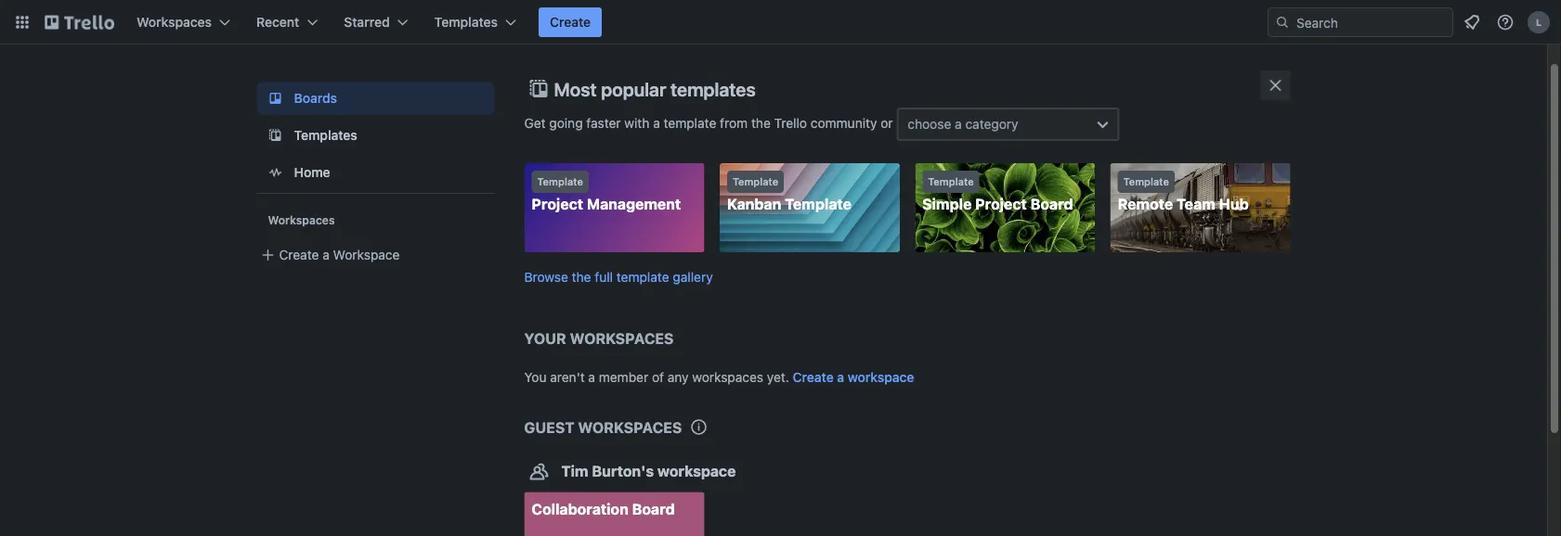 Task type: describe. For each thing, give the bounding box(es) containing it.
workspace
[[333, 247, 400, 263]]

board inside collaboration board link
[[632, 501, 675, 518]]

your
[[524, 330, 566, 347]]

collaboration board
[[532, 501, 675, 518]]

workspaces inside popup button
[[137, 14, 212, 30]]

create button
[[539, 7, 602, 37]]

hub
[[1219, 195, 1249, 213]]

browse the full template gallery
[[524, 269, 713, 285]]

member
[[599, 370, 648, 385]]

guest workspaces
[[524, 419, 682, 436]]

a right the yet.
[[837, 370, 844, 385]]

a inside create a workspace button
[[322, 247, 329, 263]]

template for project
[[537, 176, 583, 188]]

remote
[[1118, 195, 1173, 213]]

template for remote
[[1123, 176, 1169, 188]]

0 horizontal spatial the
[[572, 269, 591, 285]]

project inside template project management
[[532, 195, 583, 213]]

create for create a workspace
[[279, 247, 319, 263]]

category
[[965, 117, 1018, 132]]

1 vertical spatial workspaces
[[268, 214, 335, 227]]

templates
[[670, 78, 756, 100]]

tim
[[561, 462, 588, 480]]

0 vertical spatial workspace
[[848, 370, 914, 385]]

choose a category
[[908, 117, 1018, 132]]

template remote team hub
[[1118, 176, 1249, 213]]

a right aren't
[[588, 370, 595, 385]]

0 vertical spatial template
[[664, 115, 716, 131]]

any
[[667, 370, 689, 385]]

your workspaces
[[524, 330, 674, 347]]

recent
[[256, 14, 299, 30]]

workspaces
[[692, 370, 763, 385]]

template project management
[[532, 176, 681, 213]]

collaboration board link
[[524, 493, 704, 537]]

you aren't a member of any workspaces yet. create a workspace
[[524, 370, 914, 385]]

yet.
[[767, 370, 789, 385]]

of
[[652, 370, 664, 385]]

you
[[524, 370, 547, 385]]

most
[[554, 78, 597, 100]]

collaboration
[[532, 501, 629, 518]]

boards link
[[257, 82, 494, 115]]

tim burton's workspace
[[561, 462, 736, 480]]

template board image
[[264, 124, 286, 147]]

search image
[[1275, 15, 1290, 30]]

board image
[[264, 87, 286, 110]]

browse
[[524, 269, 568, 285]]

luigibowers16 (luigibowers161) image
[[1528, 11, 1550, 33]]

a right with
[[653, 115, 660, 131]]

get going faster with a template from the trello community or
[[524, 115, 896, 131]]

management
[[587, 195, 681, 213]]

going
[[549, 115, 583, 131]]

aren't
[[550, 370, 585, 385]]

gallery
[[673, 269, 713, 285]]

1 vertical spatial template
[[616, 269, 669, 285]]

templates inside "dropdown button"
[[434, 14, 498, 30]]

choose
[[908, 117, 951, 132]]

template right kanban
[[785, 195, 852, 213]]

templates button
[[423, 7, 527, 37]]

create a workspace button
[[793, 368, 914, 387]]



Task type: vqa. For each thing, say whether or not it's contained in the screenshot.
Andrea Crawford (andreacrawford8) 'Image'
no



Task type: locate. For each thing, give the bounding box(es) containing it.
0 horizontal spatial templates
[[294, 128, 357, 143]]

a left "workspace"
[[322, 247, 329, 263]]

template
[[537, 176, 583, 188], [733, 176, 778, 188], [928, 176, 974, 188], [1123, 176, 1169, 188], [785, 195, 852, 213]]

from
[[720, 115, 748, 131]]

trello
[[774, 115, 807, 131]]

home
[[294, 165, 330, 180]]

l
[[1536, 17, 1542, 27]]

template inside template project management
[[537, 176, 583, 188]]

the right "from"
[[751, 115, 771, 131]]

create a workspace
[[279, 247, 400, 263]]

template down templates
[[664, 115, 716, 131]]

create a workspace button
[[257, 239, 494, 272]]

templates
[[434, 14, 498, 30], [294, 128, 357, 143]]

0 vertical spatial templates
[[434, 14, 498, 30]]

template kanban template
[[727, 176, 852, 213]]

boards
[[294, 91, 337, 106]]

1 vertical spatial the
[[572, 269, 591, 285]]

0 vertical spatial board
[[1030, 195, 1073, 213]]

2 horizontal spatial create
[[793, 370, 834, 385]]

1 vertical spatial workspace
[[657, 462, 736, 480]]

workspaces for guest workspaces
[[578, 419, 682, 436]]

project
[[532, 195, 583, 213], [975, 195, 1027, 213]]

create for create
[[550, 14, 591, 30]]

template up simple on the right
[[928, 176, 974, 188]]

1 vertical spatial templates
[[294, 128, 357, 143]]

0 horizontal spatial workspace
[[657, 462, 736, 480]]

1 horizontal spatial workspaces
[[268, 214, 335, 227]]

0 horizontal spatial project
[[532, 195, 583, 213]]

full
[[595, 269, 613, 285]]

home image
[[264, 162, 286, 184]]

home link
[[257, 156, 494, 189]]

1 vertical spatial workspaces
[[578, 419, 682, 436]]

add image
[[257, 244, 279, 267]]

popular
[[601, 78, 666, 100]]

template up remote
[[1123, 176, 1169, 188]]

workspaces button
[[125, 7, 241, 37]]

1 vertical spatial create
[[279, 247, 319, 263]]

template simple project board
[[922, 176, 1073, 213]]

l button
[[1524, 7, 1554, 37]]

the
[[751, 115, 771, 131], [572, 269, 591, 285]]

workspace
[[848, 370, 914, 385], [657, 462, 736, 480]]

get
[[524, 115, 546, 131]]

template up kanban
[[733, 176, 778, 188]]

template inside template simple project board
[[928, 176, 974, 188]]

1 vertical spatial board
[[632, 501, 675, 518]]

1 project from the left
[[532, 195, 583, 213]]

create right the yet.
[[793, 370, 834, 385]]

template for simple
[[928, 176, 974, 188]]

create left "workspace"
[[279, 247, 319, 263]]

0 vertical spatial create
[[550, 14, 591, 30]]

with
[[624, 115, 650, 131]]

create inside primary element
[[550, 14, 591, 30]]

0 horizontal spatial create
[[279, 247, 319, 263]]

create
[[550, 14, 591, 30], [279, 247, 319, 263], [793, 370, 834, 385]]

template right full
[[616, 269, 669, 285]]

guest
[[524, 419, 574, 436]]

burton's
[[592, 462, 654, 480]]

0 vertical spatial workspaces
[[137, 14, 212, 30]]

0 vertical spatial the
[[751, 115, 771, 131]]

kanban
[[727, 195, 781, 213]]

the left full
[[572, 269, 591, 285]]

template
[[664, 115, 716, 131], [616, 269, 669, 285]]

1 horizontal spatial project
[[975, 195, 1027, 213]]

starred
[[344, 14, 390, 30]]

or
[[881, 115, 893, 131]]

back to home image
[[45, 7, 114, 37]]

project inside template simple project board
[[975, 195, 1027, 213]]

templates link
[[257, 119, 494, 152]]

a right choose
[[955, 117, 962, 132]]

0 notifications image
[[1461, 11, 1483, 33]]

template down the going
[[537, 176, 583, 188]]

workspaces for your workspaces
[[570, 330, 674, 347]]

1 horizontal spatial board
[[1030, 195, 1073, 213]]

team
[[1177, 195, 1215, 213]]

board inside template simple project board
[[1030, 195, 1073, 213]]

templates down boards
[[294, 128, 357, 143]]

Search field
[[1290, 8, 1452, 36]]

workspaces up burton's
[[578, 419, 682, 436]]

template inside template remote team hub
[[1123, 176, 1169, 188]]

project right simple on the right
[[975, 195, 1027, 213]]

recent button
[[245, 7, 329, 37]]

browse the full template gallery link
[[524, 269, 713, 285]]

workspaces up member
[[570, 330, 674, 347]]

1 horizontal spatial templates
[[434, 14, 498, 30]]

2 project from the left
[[975, 195, 1027, 213]]

starred button
[[333, 7, 419, 37]]

2 vertical spatial create
[[793, 370, 834, 385]]

a
[[653, 115, 660, 131], [955, 117, 962, 132], [322, 247, 329, 263], [588, 370, 595, 385], [837, 370, 844, 385]]

template for kanban
[[733, 176, 778, 188]]

workspaces
[[570, 330, 674, 347], [578, 419, 682, 436]]

1 horizontal spatial the
[[751, 115, 771, 131]]

open information menu image
[[1496, 13, 1515, 32]]

primary element
[[0, 0, 1561, 45]]

1 horizontal spatial create
[[550, 14, 591, 30]]

faster
[[586, 115, 621, 131]]

simple
[[922, 195, 972, 213]]

community
[[811, 115, 877, 131]]

0 horizontal spatial board
[[632, 501, 675, 518]]

project up 'browse'
[[532, 195, 583, 213]]

board
[[1030, 195, 1073, 213], [632, 501, 675, 518]]

0 horizontal spatial workspaces
[[137, 14, 212, 30]]

templates right starred popup button
[[434, 14, 498, 30]]

create up most
[[550, 14, 591, 30]]

0 vertical spatial workspaces
[[570, 330, 674, 347]]

workspaces
[[137, 14, 212, 30], [268, 214, 335, 227]]

most popular templates
[[554, 78, 756, 100]]

1 horizontal spatial workspace
[[848, 370, 914, 385]]



